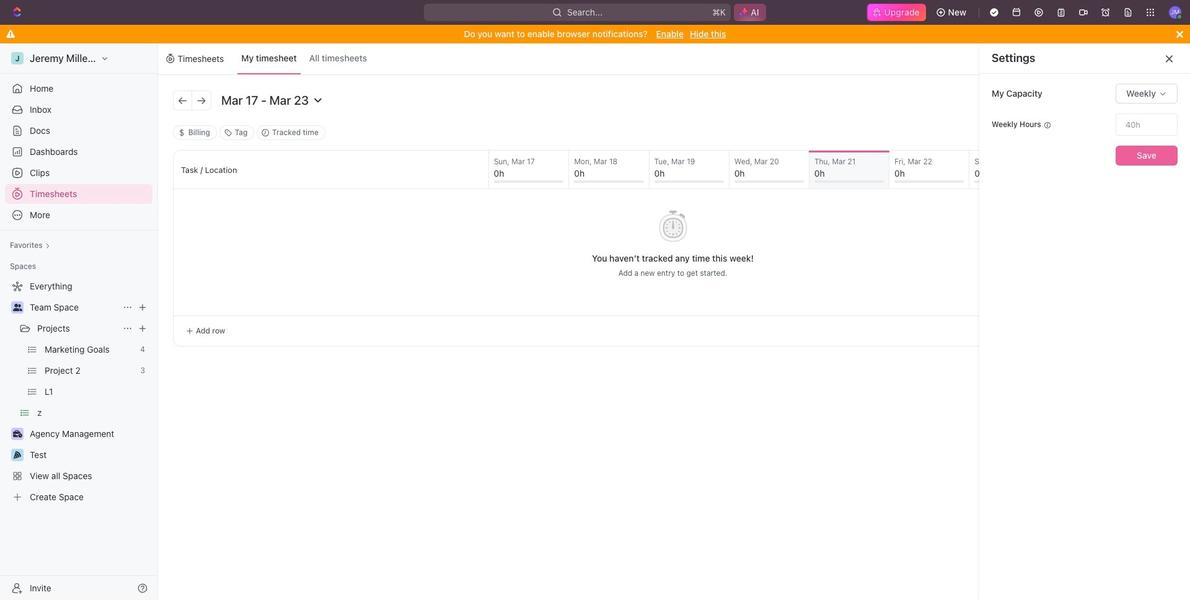 Task type: describe. For each thing, give the bounding box(es) containing it.
40h text field
[[1116, 114, 1178, 136]]

jeremy miller's workspace, , element
[[11, 52, 24, 65]]

pizza slice image
[[14, 452, 21, 459]]



Task type: locate. For each thing, give the bounding box(es) containing it.
sidebar navigation
[[0, 43, 161, 600]]

tree inside sidebar navigation
[[5, 277, 153, 507]]

business time image
[[13, 430, 22, 438]]

user group image
[[13, 304, 22, 311]]

tree
[[5, 277, 153, 507]]



Task type: vqa. For each thing, say whether or not it's contained in the screenshot.
task 4
no



